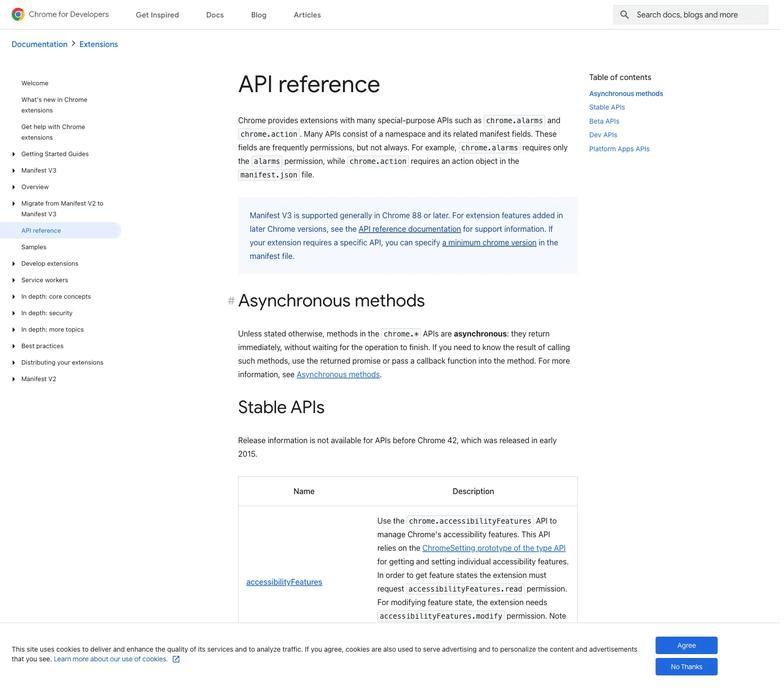 Task type: describe. For each thing, give the bounding box(es) containing it.
stable apis link
[[590, 103, 625, 111]]

to left personalize
[[492, 646, 499, 654]]

2 vertical spatial permission.
[[519, 639, 560, 648]]

distributing your extensions
[[21, 359, 103, 366]]

related
[[453, 129, 478, 139]]

added
[[533, 211, 555, 220]]

requires only the
[[238, 143, 568, 166]]

which
[[461, 436, 482, 445]]

into
[[479, 356, 492, 366]]

while
[[327, 157, 345, 166]]

supported
[[302, 211, 338, 220]]

the right the 'object'
[[508, 157, 519, 166]]

table of contents
[[590, 73, 652, 82]]

dev apis link
[[590, 131, 618, 139]]

quality
[[167, 646, 188, 654]]

in inside the chromesetting prototype of the type api for getting and setting individual accessibility features. in order to get feature states the extension must request
[[378, 571, 384, 580]]

0 horizontal spatial stable
[[238, 396, 287, 419]]

to right used
[[415, 646, 421, 654]]

and right content
[[576, 646, 588, 654]]

1 vertical spatial asynchronous
[[238, 290, 351, 312]]

the up promise
[[351, 343, 363, 352]]

# link
[[227, 290, 238, 312]]

the right use
[[393, 517, 405, 526]]

see.
[[39, 655, 52, 663]]

uses
[[40, 646, 54, 654]]

method.
[[507, 356, 537, 366]]

provides
[[268, 116, 298, 125]]

generally
[[340, 211, 372, 220]]

in depth: core concepts
[[21, 293, 91, 300]]

1 vertical spatial accessibilityfeatures.modify
[[396, 626, 518, 635]]

states
[[456, 571, 478, 580]]

unless stated otherwise, methods in the chrome.* apis are asynchronous
[[238, 329, 507, 338]]

versions,
[[297, 224, 329, 234]]

extension inside for support information. if your extension requires a specific api, you can specify
[[267, 238, 301, 247]]

result
[[517, 343, 536, 352]]

later.
[[433, 211, 450, 220]]

such inside : they return immediately, without waiting for the operation to finish. if you need to know the result of calling such methods, use the returned promise or pass a callback function into the method. for more information, see
[[238, 356, 255, 366]]

if inside : they return immediately, without waiting for the operation to finish. if you need to know the result of calling such methods, use the returned promise or pass a callback function into the method. for more information, see
[[433, 343, 437, 352]]

1 horizontal spatial stable apis
[[590, 103, 625, 111]]

traffic.
[[283, 646, 303, 654]]

for inside the chromesetting prototype of the type api for getting and setting individual accessibility features. in order to get feature states the extension must request
[[378, 557, 387, 567]]

to inside the chromesetting prototype of the type api for getting and setting individual accessibility features. in order to get feature states the extension must request
[[407, 571, 414, 580]]

know
[[483, 343, 501, 352]]

open search image
[[619, 9, 631, 21]]

beta
[[590, 117, 604, 125]]

apis right apps
[[636, 145, 650, 153]]

in right generally
[[374, 211, 380, 220]]

in right "added"
[[557, 211, 563, 220]]

see inside manifest v3 is supported generally in chrome 88 or later. for extension features added in later chrome versions, see the
[[331, 224, 343, 234]]

develop extensions
[[21, 260, 79, 267]]

operation
[[365, 343, 398, 352]]

0 horizontal spatial asynchronous methods link
[[297, 370, 380, 379]]

get for get help with chrome extensions
[[21, 123, 32, 130]]

request
[[378, 585, 404, 594]]

to left the deliver
[[82, 646, 89, 654]]

accessibility inside api to manage chrome's accessibility features. this api relies on the
[[444, 530, 487, 539]]

articles
[[294, 10, 321, 19]]

chrome up api reference documentation link
[[382, 211, 410, 220]]

a down "documentation" at right
[[442, 238, 447, 247]]

1 vertical spatial use
[[122, 655, 133, 664]]

extensions inside develop extensions dropdown button
[[47, 260, 79, 267]]

for inside release information is not available for apis before chrome 42, which was released in early 2015.
[[363, 436, 373, 445]]

can
[[400, 238, 413, 247]]

0 vertical spatial stable
[[590, 103, 609, 111]]

manifest for manifest v2
[[21, 375, 47, 383]]

more inside : they return immediately, without waiting for the operation to finish. if you need to know the result of calling such methods, use the returned promise or pass a callback function into the method. for more information, see
[[552, 356, 570, 366]]

to down chrome.*
[[400, 343, 407, 352]]

88
[[412, 211, 422, 220]]

what's
[[21, 96, 42, 103]]

requires inside for support information. if your extension requires a specific api, you can specify
[[303, 238, 332, 247]]

manifest for manifest v3 is supported generally in chrome 88 or later. for extension features added in later chrome versions, see the
[[250, 211, 280, 220]]

manifest down migrate
[[21, 210, 47, 218]]

of right table
[[610, 73, 618, 82]]

topics
[[66, 326, 84, 333]]

in up operation
[[360, 329, 366, 338]]

the inside manifest v3 is supported generally in chrome 88 or later. for extension features added in later chrome versions, see the
[[345, 224, 357, 234]]

many
[[357, 116, 376, 125]]

for inside : they return immediately, without waiting for the operation to finish. if you need to know the result of calling such methods, use the returned promise or pass a callback function into the method. for more information, see
[[340, 343, 349, 352]]

apis up information on the left bottom of page
[[291, 396, 325, 419]]

methods down contents on the top right of the page
[[636, 89, 663, 97]]

see inside : they return immediately, without waiting for the operation to finish. if you need to know the result of calling such methods, use the returned promise or pass a callback function into the method. for more information, see
[[282, 370, 295, 379]]

you down 'site'
[[26, 655, 37, 663]]

get for get inspired
[[136, 10, 149, 19]]

accessibility inside the chromesetting prototype of the type api for getting and setting individual accessibility features. in order to get feature states the extension must request
[[493, 557, 536, 567]]

the down the 'individual'
[[480, 571, 491, 580]]

are inside this site uses cookies to deliver and enhance the quality of its services and to analyze traffic. if you agree, cookies are also used to serve advertising and to personalize the content and advertisements that you see.
[[372, 646, 382, 654]]

distributing
[[21, 359, 56, 366]]

extension inside manifest v3 is supported generally in chrome 88 or later. for extension features added in later chrome versions, see the
[[466, 211, 500, 220]]

in the manifest file.
[[250, 238, 558, 261]]

with inside get help with chrome extensions
[[48, 123, 60, 130]]

asynchronous for asynchronous methods .
[[297, 370, 347, 379]]

manifest inside "in the manifest file."
[[250, 252, 280, 261]]

0 horizontal spatial stable apis
[[238, 396, 325, 419]]

1 vertical spatial api reference
[[21, 227, 61, 234]]

apis right purpose
[[437, 116, 453, 125]]

the left type
[[523, 544, 534, 553]]

feature inside permission. for modifying feature state, the extension needs
[[428, 598, 453, 607]]

in inside release information is not available for apis before chrome 42, which was released in early 2015.
[[532, 436, 538, 445]]

in depth: security button
[[0, 305, 121, 321]]

developer.chrome.com image
[[12, 6, 109, 23]]

what's new in chrome extensions link
[[0, 91, 121, 118]]

0 vertical spatial chrome.action
[[241, 130, 298, 139]]

to down asynchronous
[[474, 343, 481, 352]]

methods up the waiting
[[327, 329, 358, 338]]

chrome.accessibilityfeatures
[[409, 517, 532, 526]]

for inside manifest v3 is supported generally in chrome 88 or later. for extension features added in later chrome versions, see the
[[453, 211, 464, 220]]

apis up finish. at the right of the page
[[423, 329, 439, 338]]

1 vertical spatial chrome.alarms
[[461, 144, 518, 152]]

chromesetting prototype of the type api for getting and setting individual accessibility features. in order to get feature states the extension must request
[[378, 544, 569, 594]]

in for in depth: more topics
[[21, 326, 27, 333]]

and right advertising
[[479, 646, 490, 654]]

extensions inside distributing your extensions dropdown button
[[72, 359, 103, 366]]

an
[[442, 157, 450, 166]]

blog link
[[251, 10, 267, 20]]

0 vertical spatial accessibilityfeatures.modify
[[380, 612, 503, 621]]

you left the agree,
[[311, 646, 322, 654]]

the right into
[[494, 356, 505, 366]]

not inside the does not imply
[[542, 625, 554, 635]]

methods down promise
[[349, 370, 380, 379]]

security
[[49, 309, 73, 317]]

practices
[[36, 342, 64, 350]]

api reference documentation
[[359, 224, 461, 234]]

and inside . many apis consist of a namespace and its related manifest fields. these fields are frequently permissions, but not always. for example,
[[428, 129, 441, 139]]

v2 inside dropdown button
[[48, 375, 56, 383]]

chrome up fields
[[238, 116, 266, 125]]

chromesetting prototype of the type api link
[[423, 544, 566, 553]]

imply
[[378, 639, 396, 648]]

v3 for manifest v3
[[48, 167, 56, 174]]

example,
[[425, 143, 457, 152]]

permissions,
[[310, 143, 355, 152]]

before
[[393, 436, 416, 445]]

use the chrome.accessibilityfeatures
[[378, 517, 532, 526]]

chrome.alarms inside chrome provides extensions with many special-purpose apis such as chrome.alarms and
[[486, 116, 543, 125]]

the inside permission. for modifying feature state, the extension needs
[[477, 598, 488, 607]]

agree,
[[324, 646, 344, 654]]

getting started guides
[[21, 150, 89, 157]]

get
[[416, 571, 427, 580]]

beta apis link
[[590, 117, 620, 125]]

api reference link
[[0, 222, 121, 239]]

you inside : they return immediately, without waiting for the operation to finish. if you need to know the result of calling such methods, use the returned promise or pass a callback function into the method. for more information, see
[[439, 343, 452, 352]]

api inside the chromesetting prototype of the type api for getting and setting individual accessibility features. in order to get feature states the extension must request
[[554, 544, 566, 553]]

blog
[[251, 10, 267, 19]]

api,
[[369, 238, 383, 247]]

for inside : they return immediately, without waiting for the operation to finish. if you need to know the result of calling such methods, use the returned promise or pass a callback function into the method. for more information, see
[[539, 356, 550, 366]]

object
[[476, 157, 498, 166]]

1 vertical spatial requires
[[411, 157, 440, 166]]

welcome link
[[0, 75, 121, 91]]

returned
[[320, 356, 350, 366]]

or inside : they return immediately, without waiting for the operation to finish. if you need to know the result of calling such methods, use the returned promise or pass a callback function into the method. for more information, see
[[383, 356, 390, 366]]

alarms
[[254, 157, 280, 166]]

1 horizontal spatial such
[[455, 116, 472, 125]]

and up these
[[548, 116, 561, 125]]

accessibilityfeatures.read for accessibilityfeatures.read
[[409, 585, 523, 594]]

concepts
[[64, 293, 91, 300]]

distributing your extensions button
[[0, 354, 121, 371]]

features. inside the chromesetting prototype of the type api for getting and setting individual accessibility features. in order to get feature states the extension must request
[[538, 557, 569, 567]]

a minimum chrome version
[[442, 238, 537, 247]]

migrate from manifest v2 to manifest v3
[[21, 200, 103, 218]]

pass
[[392, 356, 409, 366]]

0 vertical spatial asynchronous methods link
[[590, 89, 663, 97]]

chrome inside get help with chrome extensions
[[62, 123, 85, 130]]

its inside . many apis consist of a namespace and its related manifest fields. these fields are frequently permissions, but not always. for example,
[[443, 129, 451, 139]]

specify
[[415, 238, 440, 247]]

migrate
[[21, 200, 44, 207]]

features. inside api to manage chrome's accessibility features. this api relies on the
[[489, 530, 520, 539]]

in for in depth: core concepts
[[21, 293, 27, 300]]

always.
[[384, 143, 410, 152]]

and right services
[[235, 646, 247, 654]]

this site uses cookies to deliver and enhance the quality of its services and to analyze traffic. if you agree, cookies are also used to serve advertising and to personalize the content and advertisements that you see.
[[12, 646, 638, 663]]

accessibilityfeatures link
[[246, 578, 322, 587]]

only
[[553, 143, 568, 152]]

chrome developers navigation
[[12, 4, 769, 25]]

depth: for more
[[28, 326, 47, 333]]

requires inside requires only the
[[523, 143, 551, 152]]

unless
[[238, 329, 262, 338]]

the up operation
[[368, 329, 379, 338]]

modifying
[[391, 598, 426, 607]]

you inside for support information. if your extension requires a specific api, you can specify
[[385, 238, 398, 247]]

in inside "in the manifest file."
[[539, 238, 545, 247]]

the left content
[[538, 646, 548, 654]]

not inside release information is not available for apis before chrome 42, which was released in early 2015.
[[317, 436, 329, 445]]

personalize
[[500, 646, 536, 654]]

of down enhance
[[134, 655, 141, 664]]

samples link
[[0, 239, 121, 255]]

chrome's
[[408, 530, 442, 539]]

prototype
[[478, 544, 512, 553]]

external link image
[[172, 655, 180, 664]]

or inside manifest v3 is supported generally in chrome 88 or later. for extension features added in later chrome versions, see the
[[424, 211, 431, 220]]

function
[[448, 356, 477, 366]]

your inside dropdown button
[[57, 359, 70, 366]]

. inside . many apis consist of a namespace and its related manifest fields. these fields are frequently permissions, but not always. for example,
[[300, 129, 302, 139]]

apis right dev
[[604, 131, 618, 139]]

asynchronous methods .
[[297, 370, 382, 379]]

for inside . many apis consist of a namespace and its related manifest fields. these fields are frequently permissions, but not always. for example,
[[412, 143, 423, 152]]

as
[[474, 116, 482, 125]]

extensions up the many
[[300, 116, 338, 125]]

permission. for permission. note that
[[507, 612, 547, 621]]

purpose
[[406, 116, 435, 125]]

chrome
[[483, 238, 509, 247]]

manifest down overview "dropdown button"
[[61, 200, 86, 207]]

for inside permission. for modifying feature state, the extension needs
[[378, 598, 389, 607]]

if inside for support information. if your extension requires a specific api, you can specify
[[549, 224, 553, 234]]

manifest v3 button
[[0, 162, 121, 179]]

the inside "in the manifest file."
[[547, 238, 558, 247]]



Task type: locate. For each thing, give the bounding box(es) containing it.
manifest for manifest v3
[[21, 167, 47, 174]]

the up cookies. on the left bottom of the page
[[155, 646, 165, 654]]

but
[[357, 143, 369, 152]]

are up callback
[[441, 329, 452, 338]]

1 horizontal spatial are
[[372, 646, 382, 654]]

released
[[500, 436, 530, 445]]

0 horizontal spatial with
[[48, 123, 60, 130]]

methods,
[[257, 356, 290, 366]]

v2 inside migrate from manifest v2 to manifest v3
[[88, 200, 96, 207]]

asynchronous methods link
[[590, 89, 663, 97], [297, 370, 380, 379]]

2 vertical spatial requires
[[303, 238, 332, 247]]

2 vertical spatial depth:
[[28, 326, 47, 333]]

1 horizontal spatial more
[[73, 655, 89, 664]]

1 vertical spatial more
[[552, 356, 570, 366]]

chromesetting
[[423, 544, 476, 553]]

this inside api to manage chrome's accessibility features. this api relies on the
[[522, 530, 537, 539]]

1 horizontal spatial if
[[433, 343, 437, 352]]

apis down stable apis 'link'
[[606, 117, 620, 125]]

use right our
[[122, 655, 133, 664]]

accessibilityfeatures.read for accessibilityfeatures.read permission.
[[401, 640, 515, 648]]

chrome inside release information is not available for apis before chrome 42, which was released in early 2015.
[[418, 436, 446, 445]]

develop
[[21, 260, 45, 267]]

table
[[590, 73, 609, 82]]

0 vertical spatial features.
[[489, 530, 520, 539]]

if right traffic.
[[305, 646, 309, 654]]

information.
[[505, 224, 547, 234]]

chrome.*
[[384, 330, 419, 338]]

is inside manifest v3 is supported generally in chrome 88 or later. for extension features added in later chrome versions, see the
[[294, 211, 300, 220]]

type
[[537, 544, 552, 553]]

manifest up overview on the left top
[[21, 167, 47, 174]]

0 vertical spatial not
[[371, 143, 382, 152]]

0 horizontal spatial file.
[[282, 252, 295, 261]]

1 vertical spatial are
[[441, 329, 452, 338]]

must
[[529, 571, 547, 580]]

and up get
[[416, 557, 429, 567]]

1 vertical spatial if
[[433, 343, 437, 352]]

of inside . many apis consist of a namespace and its related manifest fields. these fields are frequently permissions, but not always. for example,
[[370, 129, 377, 139]]

that left see.
[[12, 655, 24, 663]]

get inside get help with chrome extensions
[[21, 123, 32, 130]]

1 horizontal spatial cookies
[[346, 646, 370, 654]]

0 horizontal spatial requires
[[303, 238, 332, 247]]

the down "added"
[[547, 238, 558, 247]]

manifest inside . many apis consist of a namespace and its related manifest fields. these fields are frequently permissions, but not always. for example,
[[480, 129, 510, 139]]

needs
[[526, 598, 547, 607]]

0 horizontal spatial use
[[122, 655, 133, 664]]

0 horizontal spatial .
[[300, 129, 302, 139]]

manifest.json file.
[[241, 170, 315, 179]]

2 depth: from the top
[[28, 309, 47, 317]]

to inside api to manage chrome's accessibility features. this api relies on the
[[550, 517, 557, 526]]

manifest up later
[[250, 211, 280, 220]]

are
[[259, 143, 270, 152], [441, 329, 452, 338], [372, 646, 382, 654]]

chrome
[[64, 96, 87, 103], [238, 116, 266, 125], [62, 123, 85, 130], [382, 211, 410, 220], [268, 224, 295, 234], [418, 436, 446, 445]]

1 vertical spatial permission.
[[507, 612, 547, 621]]

0 vertical spatial is
[[294, 211, 300, 220]]

apis left 'before'
[[375, 436, 391, 445]]

the
[[238, 157, 250, 166], [508, 157, 519, 166], [345, 224, 357, 234], [547, 238, 558, 247], [368, 329, 379, 338], [351, 343, 363, 352], [503, 343, 515, 352], [307, 356, 318, 366], [494, 356, 505, 366], [393, 517, 405, 526], [409, 544, 421, 553], [523, 544, 534, 553], [480, 571, 491, 580], [477, 598, 488, 607], [155, 646, 165, 654], [538, 646, 548, 654]]

1 vertical spatial your
[[57, 359, 70, 366]]

best practices button
[[0, 338, 121, 354]]

2 vertical spatial if
[[305, 646, 309, 654]]

more down the calling
[[552, 356, 570, 366]]

0 vertical spatial api reference
[[238, 70, 380, 99]]

alarms permission, while chrome.action requires an action object in the
[[254, 157, 519, 166]]

the right on
[[409, 544, 421, 553]]

not right "does"
[[542, 625, 554, 635]]

depth: up best practices
[[28, 326, 47, 333]]

is
[[294, 211, 300, 220], [310, 436, 315, 445]]

of inside this site uses cookies to deliver and enhance the quality of its services and to analyze traffic. if you agree, cookies are also used to serve advertising and to personalize the content and advertisements that you see.
[[190, 646, 196, 654]]

and up our
[[113, 646, 125, 654]]

1 vertical spatial or
[[383, 356, 390, 366]]

services
[[207, 646, 233, 654]]

2 horizontal spatial are
[[441, 329, 452, 338]]

the right state,
[[477, 598, 488, 607]]

1 horizontal spatial your
[[250, 238, 265, 247]]

see down methods,
[[282, 370, 295, 379]]

v3 for manifest v3 is supported generally in chrome 88 or later. for extension features added in later chrome versions, see the
[[282, 211, 292, 220]]

2 vertical spatial asynchronous
[[297, 370, 347, 379]]

for up minimum at the top right of the page
[[463, 224, 473, 234]]

this left 'site'
[[12, 646, 25, 654]]

a inside for support information. if your extension requires a specific api, you can specify
[[334, 238, 338, 247]]

2 vertical spatial not
[[542, 625, 554, 635]]

this inside this site uses cookies to deliver and enhance the quality of its services and to analyze traffic. if you agree, cookies are also used to serve advertising and to personalize the content and advertisements that you see.
[[12, 646, 25, 654]]

release
[[238, 436, 266, 445]]

the inside api to manage chrome's accessibility features. this api relies on the
[[409, 544, 421, 553]]

chrome left 42,
[[418, 436, 446, 445]]

asynchronous down returned
[[297, 370, 347, 379]]

0 vertical spatial get
[[136, 10, 149, 19]]

v3 inside manifest v3 is supported generally in chrome 88 or later. for extension features added in later chrome versions, see the
[[282, 211, 292, 220]]

1 horizontal spatial get
[[136, 10, 149, 19]]

the down the waiting
[[307, 356, 318, 366]]

is for information
[[310, 436, 315, 445]]

manifest down distributing
[[21, 375, 47, 383]]

1 horizontal spatial its
[[443, 129, 451, 139]]

0 vertical spatial v2
[[88, 200, 96, 207]]

permission. down "does"
[[519, 639, 560, 648]]

1 vertical spatial accessibility
[[493, 557, 536, 567]]

extensions inside what's new in chrome extensions
[[21, 107, 53, 114]]

0 horizontal spatial your
[[57, 359, 70, 366]]

3 depth: from the top
[[28, 326, 47, 333]]

0 horizontal spatial api reference
[[21, 227, 61, 234]]

such up information,
[[238, 356, 255, 366]]

use inside : they return immediately, without waiting for the operation to finish. if you need to know the result of calling such methods, use the returned promise or pass a callback function into the method. for more information, see
[[292, 356, 305, 366]]

see up specific
[[331, 224, 343, 234]]

1 horizontal spatial see
[[331, 224, 343, 234]]

name
[[294, 487, 315, 496]]

overview button
[[0, 179, 121, 195]]

was
[[484, 436, 498, 445]]

extension inside the chromesetting prototype of the type api for getting and setting individual accessibility features. in order to get feature states the extension must request
[[493, 571, 527, 580]]

2 cookies from the left
[[346, 646, 370, 654]]

is for v3
[[294, 211, 300, 220]]

0 horizontal spatial accessibility
[[444, 530, 487, 539]]

in for in depth: security
[[21, 309, 27, 317]]

or left pass
[[383, 356, 390, 366]]

a right pass
[[411, 356, 415, 366]]

v2 down overview "dropdown button"
[[88, 200, 96, 207]]

content
[[550, 646, 574, 654]]

your inside for support information. if your extension requires a specific api, you can specify
[[250, 238, 265, 247]]

1 horizontal spatial requires
[[411, 157, 440, 166]]

1 horizontal spatial features.
[[538, 557, 569, 567]]

with up consist
[[340, 116, 355, 125]]

v3 down the from
[[48, 210, 56, 218]]

its inside this site uses cookies to deliver and enhance the quality of its services and to analyze traffic. if you agree, cookies are also used to serve advertising and to personalize the content and advertisements that you see.
[[198, 646, 206, 654]]

in left order
[[378, 571, 384, 580]]

for support information. if your extension requires a specific api, you can specify
[[250, 224, 553, 247]]

manage
[[378, 530, 406, 539]]

api reference up samples
[[21, 227, 61, 234]]

for down request
[[378, 598, 389, 607]]

getting started guides button
[[0, 146, 121, 162]]

2015.
[[238, 450, 257, 459]]

1 vertical spatial v2
[[48, 375, 56, 383]]

in right the 'object'
[[500, 157, 506, 166]]

apis inside . many apis consist of a namespace and its related manifest fields. these fields are frequently permissions, but not always. for example,
[[325, 129, 341, 139]]

the inside requires only the
[[238, 157, 250, 166]]

are up alarms
[[259, 143, 270, 152]]

1 vertical spatial accessibilityfeatures.read
[[401, 640, 515, 648]]

accessibilityfeatures.read up state,
[[409, 585, 523, 594]]

1 vertical spatial feature
[[428, 598, 453, 607]]

apis down asynchronous methods
[[611, 103, 625, 111]]

that inside this site uses cookies to deliver and enhance the quality of its services and to analyze traffic. if you agree, cookies are also used to serve advertising and to personalize the content and advertisements that you see.
[[12, 655, 24, 663]]

a left specific
[[334, 238, 338, 247]]

waiting
[[313, 343, 338, 352]]

requires down these
[[523, 143, 551, 152]]

you left 'need'
[[439, 343, 452, 352]]

get left inspired
[[136, 10, 149, 19]]

0 horizontal spatial more
[[49, 326, 64, 333]]

Search docs, blogs and more text field
[[613, 5, 769, 24]]

0 horizontal spatial that
[[12, 655, 24, 663]]

0 vertical spatial if
[[549, 224, 553, 234]]

asynchronous
[[454, 329, 507, 338]]

0 vertical spatial that
[[378, 625, 391, 635]]

a minimum chrome version link
[[442, 238, 537, 247]]

stable apis up beta apis
[[590, 103, 625, 111]]

0 vertical spatial permission.
[[527, 585, 568, 594]]

0 vertical spatial see
[[331, 224, 343, 234]]

dev
[[590, 131, 602, 139]]

0 horizontal spatial such
[[238, 356, 255, 366]]

0 horizontal spatial if
[[305, 646, 309, 654]]

api
[[238, 70, 273, 99], [359, 224, 371, 234], [21, 227, 31, 234], [536, 517, 548, 526], [539, 530, 550, 539], [554, 544, 566, 553]]

1 horizontal spatial file.
[[302, 170, 315, 179]]

feature inside the chromesetting prototype of the type api for getting and setting individual accessibility features. in order to get feature states the extension must request
[[429, 571, 454, 580]]

chrome.alarms up the 'object'
[[461, 144, 518, 152]]

that inside the permission. note that
[[378, 625, 391, 635]]

permission. for permission. for modifying feature state, the extension needs
[[527, 585, 568, 594]]

2 horizontal spatial requires
[[523, 143, 551, 152]]

depth: for security
[[28, 309, 47, 317]]

cookies.
[[142, 655, 168, 664]]

manifest v3
[[21, 167, 56, 174]]

asynchronous for asynchronous methods
[[590, 89, 634, 97]]

more right learn
[[73, 655, 89, 664]]

with
[[340, 116, 355, 125], [48, 123, 60, 130]]

enhance
[[127, 646, 153, 654]]

special-
[[378, 116, 406, 125]]

1 vertical spatial .
[[380, 370, 382, 379]]

breadcrumbs element
[[12, 37, 118, 51]]

v3 left supported
[[282, 211, 292, 220]]

of inside : they return immediately, without waiting for the operation to finish. if you need to know the result of calling such methods, use the returned promise or pass a callback function into the method. for more information, see
[[538, 343, 546, 352]]

advertisements
[[589, 646, 638, 654]]

get inside chrome developers navigation
[[136, 10, 149, 19]]

relies
[[378, 544, 396, 553]]

chrome down welcome link on the top of page
[[64, 96, 87, 103]]

stable apis up information on the left bottom of page
[[238, 396, 325, 419]]

1 vertical spatial stable
[[238, 396, 287, 419]]

1 vertical spatial features.
[[538, 557, 569, 567]]

chrome.action down but
[[350, 157, 407, 166]]

chrome right later
[[268, 224, 295, 234]]

asynchronous methods link down the table of contents
[[590, 89, 663, 97]]

are left also
[[372, 646, 382, 654]]

manifest.json
[[241, 171, 298, 179]]

if
[[549, 224, 553, 234], [433, 343, 437, 352], [305, 646, 309, 654]]

1 vertical spatial manifest
[[250, 252, 280, 261]]

features. down type
[[538, 557, 569, 567]]

1 vertical spatial get
[[21, 123, 32, 130]]

not inside . many apis consist of a namespace and its related manifest fields. these fields are frequently permissions, but not always. for example,
[[371, 143, 382, 152]]

in right new
[[57, 96, 63, 103]]

a inside : they return immediately, without waiting for the operation to finish. if you need to know the result of calling such methods, use the returned promise or pass a callback function into the method. for more information, see
[[411, 356, 415, 366]]

1 vertical spatial its
[[198, 646, 206, 654]]

0 vertical spatial use
[[292, 356, 305, 366]]

get
[[136, 10, 149, 19], [21, 123, 32, 130]]

finish.
[[409, 343, 431, 352]]

# asynchronous methods
[[227, 290, 425, 312]]

1 horizontal spatial chrome.action
[[350, 157, 407, 166]]

manifest
[[480, 129, 510, 139], [250, 252, 280, 261]]

get help with chrome extensions
[[21, 123, 85, 141]]

accessibilityfeatures.modify up advertising
[[396, 626, 518, 635]]

platform
[[590, 145, 616, 153]]

0 vertical spatial chrome.alarms
[[486, 116, 543, 125]]

permission,
[[285, 157, 325, 166]]

2 horizontal spatial more
[[552, 356, 570, 366]]

depth: up in depth: more topics
[[28, 309, 47, 317]]

2 vertical spatial more
[[73, 655, 89, 664]]

1 vertical spatial asynchronous methods link
[[297, 370, 380, 379]]

from
[[45, 200, 59, 207]]

service workers
[[21, 276, 68, 284]]

chrome provides extensions with many special-purpose apis such as chrome.alarms and
[[238, 116, 561, 125]]

0 vertical spatial such
[[455, 116, 472, 125]]

if inside this site uses cookies to deliver and enhance the quality of its services and to analyze traffic. if you agree, cookies are also used to serve advertising and to personalize the content and advertisements that you see.
[[305, 646, 309, 654]]

depth: down service
[[28, 293, 47, 300]]

extensions
[[79, 40, 118, 49]]

of
[[610, 73, 618, 82], [370, 129, 377, 139], [538, 343, 546, 352], [514, 544, 521, 553], [190, 646, 196, 654], [134, 655, 141, 664]]

requires down versions,
[[303, 238, 332, 247]]

1 vertical spatial such
[[238, 356, 255, 366]]

permission. inside the permission. note that
[[507, 612, 547, 621]]

0 vertical spatial manifest
[[480, 129, 510, 139]]

1 vertical spatial that
[[12, 655, 24, 663]]

0 horizontal spatial v2
[[48, 375, 56, 383]]

learn
[[54, 655, 71, 664]]

0 vertical spatial asynchronous
[[590, 89, 634, 97]]

Search docs, blogs and more field
[[613, 4, 769, 25]]

and inside the chromesetting prototype of the type api for getting and setting individual accessibility features. in order to get feature states the extension must request
[[416, 557, 429, 567]]

its up example,
[[443, 129, 451, 139]]

with right help
[[48, 123, 60, 130]]

accessibilityfeatures.read inside accessibilityfeatures.read permission.
[[401, 640, 515, 648]]

get left help
[[21, 123, 32, 130]]

the down :
[[503, 343, 515, 352]]

extension up 'support'
[[466, 211, 500, 220]]

chrome inside what's new in chrome extensions
[[64, 96, 87, 103]]

permission. inside permission. for modifying feature state, the extension needs
[[527, 585, 568, 594]]

such up related
[[455, 116, 472, 125]]

manifest inside dropdown button
[[21, 167, 47, 174]]

permission. up "does"
[[507, 612, 547, 621]]

manifest inside dropdown button
[[21, 375, 47, 383]]

v3 inside dropdown button
[[48, 167, 56, 174]]

overview
[[21, 183, 49, 190]]

0 horizontal spatial features.
[[489, 530, 520, 539]]

depth: for core
[[28, 293, 47, 300]]

1 vertical spatial this
[[12, 646, 25, 654]]

not right but
[[371, 143, 382, 152]]

more inside dropdown button
[[49, 326, 64, 333]]

manifest down later
[[250, 252, 280, 261]]

you left can
[[385, 238, 398, 247]]

a inside . many apis consist of a namespace and its related manifest fields. these fields are frequently permissions, but not always. for example,
[[379, 129, 383, 139]]

2 vertical spatial are
[[372, 646, 382, 654]]

in left early
[[532, 436, 538, 445]]

0 vertical spatial your
[[250, 238, 265, 247]]

0 vertical spatial stable apis
[[590, 103, 625, 111]]

get inspired link
[[136, 10, 179, 20]]

0 horizontal spatial manifest
[[250, 252, 280, 261]]

accessibility down prototype
[[493, 557, 536, 567]]

in inside what's new in chrome extensions
[[57, 96, 63, 103]]

stated
[[264, 329, 286, 338]]

chrome.action inside alarms permission, while chrome.action requires an action object in the
[[350, 157, 407, 166]]

in up 'best'
[[21, 326, 27, 333]]

otherwise,
[[288, 329, 325, 338]]

in depth: security
[[21, 309, 73, 317]]

1 horizontal spatial v2
[[88, 200, 96, 207]]

of inside the chromesetting prototype of the type api for getting and setting individual accessibility features. in order to get feature states the extension must request
[[514, 544, 521, 553]]

1 horizontal spatial with
[[340, 116, 355, 125]]

for down the calling
[[539, 356, 550, 366]]

0 vertical spatial accessibilityfeatures.read
[[409, 585, 523, 594]]

of right prototype
[[514, 544, 521, 553]]

0 vertical spatial are
[[259, 143, 270, 152]]

a down special-
[[379, 129, 383, 139]]

2 horizontal spatial not
[[542, 625, 554, 635]]

extension inside permission. for modifying feature state, the extension needs
[[490, 598, 524, 607]]

these
[[535, 129, 557, 139]]

the up specific
[[345, 224, 357, 234]]

is inside release information is not available for apis before chrome 42, which was released in early 2015.
[[310, 436, 315, 445]]

permission. note that
[[378, 612, 566, 635]]

such
[[455, 116, 472, 125], [238, 356, 255, 366]]

v3 inside migrate from manifest v2 to manifest v3
[[48, 210, 56, 218]]

your down later
[[250, 238, 265, 247]]

this up type
[[522, 530, 537, 539]]

: they return immediately, without waiting for the operation to finish. if you need to know the result of calling such methods, use the returned promise or pass a callback function into the method. for more information, see
[[238, 329, 570, 379]]

best practices
[[21, 342, 64, 350]]

accessibilityfeatures.modify down state,
[[380, 612, 503, 621]]

0 horizontal spatial chrome.action
[[241, 130, 298, 139]]

1 horizontal spatial .
[[380, 370, 382, 379]]

extensions inside get help with chrome extensions
[[21, 134, 53, 141]]

new
[[44, 96, 56, 103]]

extensions
[[21, 107, 53, 114], [300, 116, 338, 125], [21, 134, 53, 141], [47, 260, 79, 267], [72, 359, 103, 366]]

requires left an
[[411, 157, 440, 166]]

0 horizontal spatial get
[[21, 123, 32, 130]]

for
[[412, 143, 423, 152], [453, 211, 464, 220], [539, 356, 550, 366], [378, 598, 389, 607]]

fields.
[[512, 129, 533, 139]]

callback
[[417, 356, 446, 366]]

deliver
[[90, 646, 111, 654]]

asynchronous methods
[[590, 89, 663, 97]]

extension
[[466, 211, 500, 220], [267, 238, 301, 247], [493, 571, 527, 580], [490, 598, 524, 607]]

0 vertical spatial .
[[300, 129, 302, 139]]

setting
[[431, 557, 456, 567]]

documentation
[[408, 224, 461, 234]]

1 horizontal spatial not
[[371, 143, 382, 152]]

for inside for support information. if your extension requires a specific api, you can specify
[[463, 224, 473, 234]]

on
[[398, 544, 407, 553]]

file. inside "in the manifest file."
[[282, 252, 295, 261]]

0 horizontal spatial see
[[282, 370, 295, 379]]

1 horizontal spatial api reference
[[238, 70, 380, 99]]

to inside migrate from manifest v2 to manifest v3
[[98, 200, 103, 207]]

1 horizontal spatial is
[[310, 436, 315, 445]]

1 cookies from the left
[[56, 646, 80, 654]]

to left the analyze
[[249, 646, 255, 654]]

1 horizontal spatial that
[[378, 625, 391, 635]]

apis inside release information is not available for apis before chrome 42, which was released in early 2015.
[[375, 436, 391, 445]]

v3 down getting started guides
[[48, 167, 56, 174]]

0 vertical spatial accessibility
[[444, 530, 487, 539]]

1 horizontal spatial asynchronous methods link
[[590, 89, 663, 97]]

that up imply
[[378, 625, 391, 635]]

is right information on the left bottom of page
[[310, 436, 315, 445]]

manifest inside manifest v3 is supported generally in chrome 88 or later. for extension features added in later chrome versions, see the
[[250, 211, 280, 220]]

1 depth: from the top
[[28, 293, 47, 300]]

your down best practices "dropdown button"
[[57, 359, 70, 366]]

extensions down best practices "dropdown button"
[[72, 359, 103, 366]]

use down without
[[292, 356, 305, 366]]

are inside . many apis consist of a namespace and its related manifest fields. these fields are frequently permissions, but not always. for example,
[[259, 143, 270, 152]]

methods up chrome.*
[[355, 290, 425, 312]]



Task type: vqa. For each thing, say whether or not it's contained in the screenshot.
the our
yes



